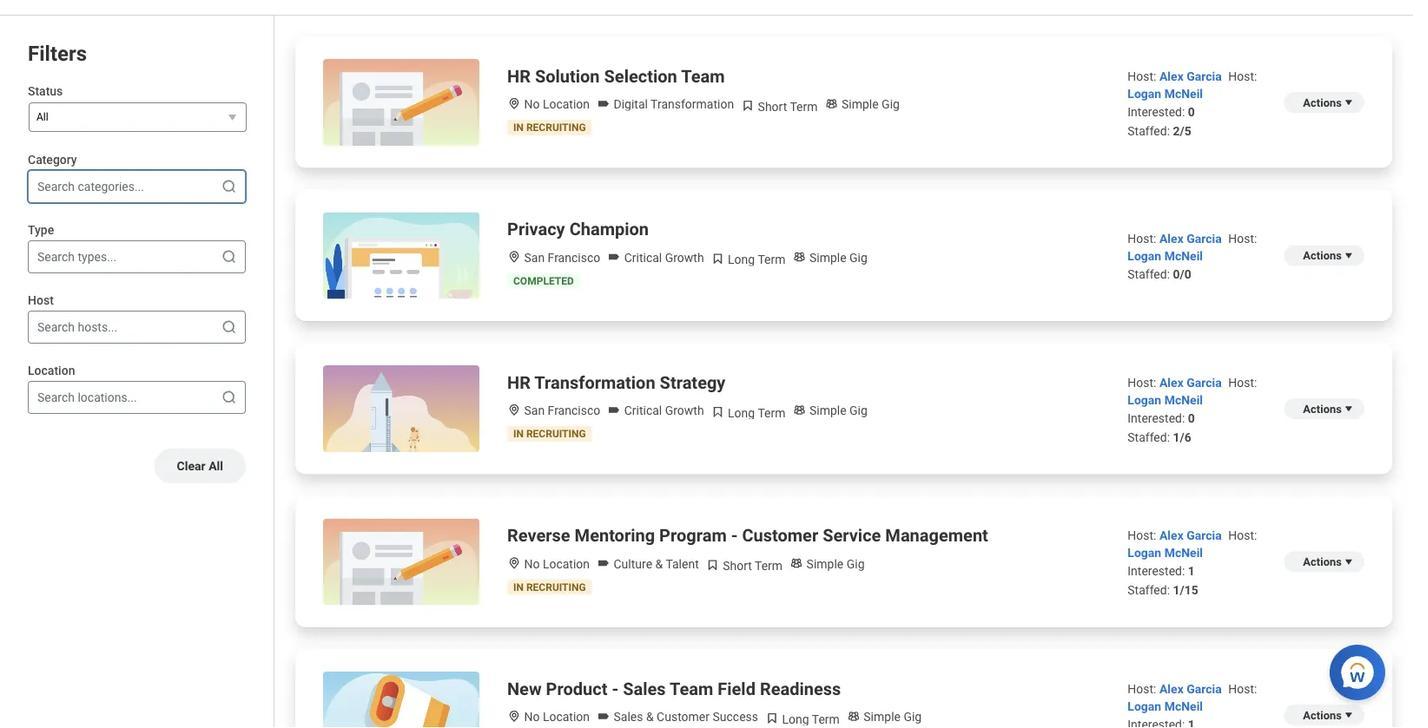 Task type: describe. For each thing, give the bounding box(es) containing it.
logan mcneil button for sales
[[1128, 700, 1203, 714]]

long for new product - sales team field readiness
[[782, 713, 809, 727]]

simple gig for privacy champion
[[807, 251, 868, 265]]

0 vertical spatial team
[[681, 66, 725, 86]]

san for hr
[[524, 404, 545, 418]]

management
[[886, 526, 989, 546]]

mcneil inside host: alex garcia host: logan mcneil staffed: 0/0
[[1165, 249, 1203, 263]]

readiness
[[760, 679, 841, 700]]

product
[[546, 679, 608, 700]]

long term for new product - sales team field readiness
[[779, 713, 840, 727]]

in recruiting for transformation
[[513, 428, 586, 440]]

alex garcia button for sales
[[1160, 682, 1225, 697]]

0 for hr transformation strategy
[[1188, 411, 1195, 425]]

long term for hr transformation strategy
[[725, 406, 786, 420]]

caret down image for team
[[1342, 95, 1356, 109]]

contact card matrix manager image for hr solution selection team
[[825, 97, 839, 111]]

search locations...
[[37, 391, 137, 405]]

2 actions button from the top
[[1284, 245, 1365, 266]]

garcia inside host: alex garcia host: logan mcneil staffed: 0/0
[[1187, 232, 1222, 246]]

selection
[[604, 66, 677, 86]]

in recruiting for mentoring
[[513, 582, 586, 594]]

host: alex garcia host: logan mcneil interested: 1 staffed: 1/15
[[1128, 529, 1257, 598]]

media mylearning image for hr solution selection team
[[741, 99, 755, 113]]

hr transformation strategy
[[507, 373, 726, 393]]

media mylearning image for hr transformation strategy
[[711, 406, 725, 420]]

clear all button
[[154, 449, 246, 484]]

talent
[[666, 557, 699, 572]]

alex inside host: alex garcia host: logan mcneil
[[1160, 682, 1184, 697]]

hr for hr transformation strategy
[[507, 373, 531, 393]]

host: alex garcia host: logan mcneil interested: 0 staffed: 2/5
[[1128, 69, 1257, 138]]

reverse
[[507, 526, 570, 546]]

simple gig for hr solution selection team
[[839, 97, 900, 112]]

transformation for digital
[[651, 97, 734, 112]]

logan for reverse mentoring program - customer service management
[[1128, 546, 1162, 561]]

& for program
[[655, 557, 663, 572]]

garcia for reverse mentoring program - customer service management
[[1187, 529, 1222, 543]]

logan mcneil button for team
[[1128, 86, 1203, 101]]

privacy
[[507, 219, 565, 240]]

term for privacy champion
[[758, 253, 786, 267]]

reverse mentoring program - customer service management
[[507, 526, 989, 546]]

mcneil for hr transformation strategy
[[1165, 393, 1203, 407]]

contact card matrix manager image
[[793, 404, 807, 417]]

no for new
[[524, 711, 540, 725]]

mcneil inside host: alex garcia host: logan mcneil
[[1165, 700, 1203, 714]]

staffed: inside host: alex garcia host: logan mcneil staffed: 0/0
[[1128, 267, 1170, 282]]

0 horizontal spatial -
[[612, 679, 619, 700]]

& for -
[[646, 711, 654, 725]]

growth for transformation
[[665, 404, 704, 418]]

location image
[[507, 710, 521, 724]]

culture
[[614, 557, 652, 572]]

types...
[[78, 250, 117, 264]]

staffed: for reverse mentoring program - customer service management
[[1128, 584, 1170, 598]]

francisco for champion
[[548, 251, 600, 265]]

simple for hr solution selection team
[[842, 97, 879, 112]]

gig for hr transformation strategy
[[850, 404, 868, 418]]

search image for search hosts...
[[221, 319, 238, 336]]

0 horizontal spatial customer
[[657, 711, 710, 725]]

alex inside host: alex garcia host: logan mcneil staffed: 0/0
[[1160, 232, 1184, 246]]

recruiting for solution
[[526, 122, 586, 134]]

3 actions from the top
[[1303, 402, 1342, 415]]

search for search categories...
[[37, 179, 75, 194]]

no for reverse
[[524, 557, 540, 572]]

staffed: for hr transformation strategy
[[1128, 430, 1170, 445]]

gig for new product - sales team field readiness
[[904, 711, 922, 725]]

critical for transformation
[[624, 404, 662, 418]]

long for hr transformation strategy
[[728, 406, 755, 420]]

2 actions from the top
[[1303, 249, 1342, 262]]

2/5
[[1173, 124, 1192, 138]]

term for hr solution selection team
[[790, 99, 818, 114]]

short term for -
[[720, 559, 783, 574]]

san francisco for champion
[[521, 251, 600, 265]]

garcia for hr transformation strategy
[[1187, 376, 1222, 390]]

actions button for selection
[[1284, 92, 1365, 113]]

new product - sales team field readiness link
[[507, 678, 841, 702]]

host: alex garcia host: logan mcneil staffed: 0/0
[[1128, 232, 1257, 282]]

tag image for solution
[[597, 97, 611, 111]]

search types...
[[37, 250, 117, 264]]

hr for hr solution selection team
[[507, 66, 531, 86]]

clear
[[177, 459, 206, 474]]

digital
[[614, 97, 648, 112]]

3 alex garcia button from the top
[[1160, 376, 1225, 390]]

0 for hr solution selection team
[[1188, 104, 1195, 119]]

0 vertical spatial sales
[[623, 679, 666, 700]]

categories...
[[78, 179, 144, 194]]

search image for search locations...
[[221, 389, 238, 407]]

search categories...
[[37, 179, 144, 194]]

tag image for champion
[[607, 250, 621, 264]]

service
[[823, 526, 881, 546]]

location image for reverse mentoring program - customer service management
[[507, 557, 521, 571]]

actions button for new product - sales team field readiness
[[1284, 705, 1365, 726]]

1 vertical spatial team
[[670, 679, 713, 700]]

actions button for strategy
[[1284, 399, 1365, 419]]

simple for hr transformation strategy
[[810, 404, 847, 418]]

critical for champion
[[624, 251, 662, 265]]

recruiting for transformation
[[526, 428, 586, 440]]

tag image for transformation
[[607, 404, 621, 417]]

2 caret down image from the top
[[1342, 402, 1356, 416]]

alex for hr transformation strategy
[[1160, 376, 1184, 390]]

Location text field
[[37, 389, 40, 407]]



Task type: locate. For each thing, give the bounding box(es) containing it.
staffed:
[[1128, 124, 1170, 138], [1128, 267, 1170, 282], [1128, 430, 1170, 445], [1128, 584, 1170, 598]]

clear all
[[177, 459, 223, 474]]

1 vertical spatial customer
[[657, 711, 710, 725]]

3 logan mcneil button from the top
[[1128, 393, 1203, 407]]

critical
[[624, 251, 662, 265], [624, 404, 662, 418]]

search left locations...
[[37, 391, 75, 405]]

1 horizontal spatial -
[[731, 526, 738, 546]]

new product - sales team field readiness
[[507, 679, 841, 700]]

1 san from the top
[[524, 251, 545, 265]]

media mylearning image for privacy champion
[[711, 252, 725, 266]]

search
[[37, 179, 75, 194], [37, 250, 75, 264], [37, 320, 75, 335], [37, 391, 75, 405]]

1 hr from the top
[[507, 66, 531, 86]]

2 search from the top
[[37, 250, 75, 264]]

reverse mentoring program - customer service management link
[[507, 524, 989, 549]]

staffed: left the 2/5
[[1128, 124, 1170, 138]]

mcneil
[[1165, 86, 1203, 101], [1165, 249, 1203, 263], [1165, 393, 1203, 407], [1165, 546, 1203, 561], [1165, 700, 1203, 714]]

1 0 from the top
[[1188, 104, 1195, 119]]

alex garcia button for -
[[1160, 529, 1225, 543]]

3 in from the top
[[513, 582, 524, 594]]

filters
[[28, 41, 87, 66]]

1 horizontal spatial all
[[209, 459, 223, 474]]

short for -
[[723, 559, 752, 574]]

san down hr transformation strategy link
[[524, 404, 545, 418]]

1 critical from the top
[[624, 251, 662, 265]]

no for hr
[[524, 97, 540, 112]]

simple
[[842, 97, 879, 112], [810, 251, 847, 265], [810, 404, 847, 418], [807, 557, 844, 572], [864, 711, 901, 725]]

1 no location from the top
[[521, 97, 590, 112]]

4 actions from the top
[[1303, 556, 1342, 569]]

mentoring
[[575, 526, 655, 546]]

3 tag image from the top
[[597, 710, 611, 724]]

2 garcia from the top
[[1187, 232, 1222, 246]]

location image
[[507, 97, 521, 111], [507, 250, 521, 264], [507, 404, 521, 417], [507, 557, 521, 571]]

5 alex garcia button from the top
[[1160, 682, 1225, 697]]

host: alex garcia host: logan mcneil interested: 0 staffed: 1/6
[[1128, 376, 1257, 445]]

search image
[[221, 178, 238, 196], [221, 389, 238, 407]]

success
[[713, 711, 758, 725]]

3 recruiting from the top
[[526, 582, 586, 594]]

0 vertical spatial actions button
[[1284, 552, 1365, 573]]

2 no from the top
[[524, 557, 540, 572]]

5 garcia from the top
[[1187, 682, 1222, 697]]

0 horizontal spatial all
[[36, 111, 48, 123]]

search image
[[221, 249, 238, 266], [221, 319, 238, 336]]

3 interested: from the top
[[1128, 564, 1185, 579]]

host:
[[1128, 69, 1157, 83], [1229, 69, 1257, 83], [1128, 232, 1157, 246], [1229, 232, 1257, 246], [1128, 376, 1157, 390], [1229, 376, 1257, 390], [1128, 529, 1157, 543], [1229, 529, 1257, 543], [1128, 682, 1157, 697], [1229, 682, 1257, 697]]

staffed: inside host: alex garcia host: logan mcneil interested: 1 staffed: 1/15
[[1128, 584, 1170, 598]]

san francisco
[[521, 251, 600, 265], [521, 404, 600, 418]]

3 staffed: from the top
[[1128, 430, 1170, 445]]

tag image
[[597, 97, 611, 111], [597, 557, 611, 571], [597, 710, 611, 724]]

1 no from the top
[[524, 97, 540, 112]]

0 inside the host: alex garcia host: logan mcneil interested: 0 staffed: 2/5
[[1188, 104, 1195, 119]]

garcia inside host: alex garcia host: logan mcneil
[[1187, 682, 1222, 697]]

2 vertical spatial in recruiting
[[513, 582, 586, 594]]

1 vertical spatial caret down image
[[1342, 402, 1356, 416]]

2 vertical spatial tag image
[[597, 710, 611, 724]]

in recruiting
[[513, 122, 586, 134], [513, 428, 586, 440], [513, 582, 586, 594]]

2 san francisco from the top
[[521, 404, 600, 418]]

- right program
[[731, 526, 738, 546]]

in recruiting down hr transformation strategy link
[[513, 428, 586, 440]]

sales & customer success
[[611, 711, 758, 725]]

0 up 1/6
[[1188, 411, 1195, 425]]

2 san from the top
[[524, 404, 545, 418]]

- right product
[[612, 679, 619, 700]]

1
[[1188, 564, 1195, 579]]

garcia for hr solution selection team
[[1187, 69, 1222, 83]]

interested: for team
[[1128, 104, 1185, 119]]

5 logan from the top
[[1128, 700, 1162, 714]]

1 horizontal spatial &
[[655, 557, 663, 572]]

sales down new product - sales team field readiness link
[[614, 711, 643, 725]]

3 no from the top
[[524, 711, 540, 725]]

4 alex garcia button from the top
[[1160, 529, 1225, 543]]

2 vertical spatial recruiting
[[526, 582, 586, 594]]

caret down image inside actions popup button
[[1342, 555, 1356, 569]]

critical down champion
[[624, 251, 662, 265]]

logan inside host: alex garcia host: logan mcneil interested: 1 staffed: 1/15
[[1128, 546, 1162, 561]]

2 hr from the top
[[507, 373, 531, 393]]

Type text field
[[37, 249, 40, 266]]

hosts...
[[78, 320, 117, 335]]

1 vertical spatial short
[[723, 559, 752, 574]]

0 vertical spatial in
[[513, 122, 524, 134]]

simple for privacy champion
[[810, 251, 847, 265]]

1 vertical spatial growth
[[665, 404, 704, 418]]

3 no location from the top
[[521, 711, 590, 725]]

1 vertical spatial -
[[612, 679, 619, 700]]

alex inside host: alex garcia host: logan mcneil interested: 1 staffed: 1/15
[[1160, 529, 1184, 543]]

3 caret down image from the top
[[1342, 555, 1356, 569]]

san up the completed
[[524, 251, 545, 265]]

san for privacy
[[524, 251, 545, 265]]

no location for solution
[[521, 97, 590, 112]]

simple gig for hr transformation strategy
[[807, 404, 868, 418]]

4 location image from the top
[[507, 557, 521, 571]]

hr solution selection team link
[[507, 64, 725, 89]]

2 francisco from the top
[[548, 404, 600, 418]]

1 vertical spatial in recruiting
[[513, 428, 586, 440]]

contact card matrix manager image
[[825, 97, 839, 111], [793, 250, 807, 264], [790, 557, 804, 571], [847, 710, 861, 724]]

location for hr
[[543, 97, 590, 112]]

& down new product - sales team field readiness link
[[646, 711, 654, 725]]

actions button
[[1284, 92, 1365, 113], [1284, 245, 1365, 266], [1284, 399, 1365, 419]]

0 vertical spatial hr
[[507, 66, 531, 86]]

alex inside the host: alex garcia host: logan mcneil interested: 0 staffed: 2/5
[[1160, 69, 1184, 83]]

in for hr solution selection team
[[513, 122, 524, 134]]

francisco for transformation
[[548, 404, 600, 418]]

staffed: left 0/0
[[1128, 267, 1170, 282]]

0 vertical spatial interested:
[[1128, 104, 1185, 119]]

1 francisco from the top
[[548, 251, 600, 265]]

interested: inside host: alex garcia host: logan mcneil interested: 0 staffed: 1/6
[[1128, 411, 1185, 425]]

1 alex garcia button from the top
[[1160, 69, 1225, 83]]

2 search image from the top
[[221, 319, 238, 336]]

interested: inside host: alex garcia host: logan mcneil interested: 1 staffed: 1/15
[[1128, 564, 1185, 579]]

long
[[728, 253, 755, 267], [728, 406, 755, 420], [782, 713, 809, 727]]

status
[[28, 84, 63, 98]]

media mylearning image
[[706, 559, 720, 573]]

long term
[[725, 253, 786, 267], [725, 406, 786, 420], [779, 713, 840, 727]]

short term
[[755, 99, 818, 114], [720, 559, 783, 574]]

caret down image for new product - sales team field readiness
[[1342, 709, 1356, 723]]

location for reverse
[[543, 557, 590, 572]]

growth
[[665, 251, 704, 265], [665, 404, 704, 418]]

completed
[[513, 275, 574, 287]]

program
[[659, 526, 727, 546]]

customer left service
[[742, 526, 819, 546]]

sales up sales & customer success
[[623, 679, 666, 700]]

0 vertical spatial recruiting
[[526, 122, 586, 134]]

0 vertical spatial short term
[[755, 99, 818, 114]]

3 logan from the top
[[1128, 393, 1162, 407]]

alex garcia button for team
[[1160, 69, 1225, 83]]

1 vertical spatial critical growth
[[621, 404, 704, 418]]

1 vertical spatial critical
[[624, 404, 662, 418]]

5 alex from the top
[[1160, 682, 1184, 697]]

media mylearning image for new product - sales team field readiness
[[765, 712, 779, 726]]

2 search image from the top
[[221, 389, 238, 407]]

growth for champion
[[665, 251, 704, 265]]

critical growth
[[621, 251, 704, 265], [621, 404, 704, 418]]

0 inside host: alex garcia host: logan mcneil interested: 0 staffed: 1/6
[[1188, 411, 1195, 425]]

search hosts...
[[37, 320, 117, 335]]

location down solution at top
[[543, 97, 590, 112]]

hr transformation strategy link
[[507, 371, 726, 395]]

francisco
[[548, 251, 600, 265], [548, 404, 600, 418]]

0 vertical spatial &
[[655, 557, 663, 572]]

alex inside host: alex garcia host: logan mcneil interested: 0 staffed: 1/6
[[1160, 376, 1184, 390]]

field
[[718, 679, 756, 700]]

locations...
[[78, 391, 137, 405]]

4 search from the top
[[37, 391, 75, 405]]

2 vertical spatial long
[[782, 713, 809, 727]]

caret down image for privacy champion
[[1342, 249, 1356, 263]]

digital transformation
[[611, 97, 734, 112]]

1 vertical spatial no
[[524, 557, 540, 572]]

1 vertical spatial tag image
[[607, 404, 621, 417]]

no right location image
[[524, 711, 540, 725]]

contact card matrix manager image for privacy champion
[[793, 250, 807, 264]]

0 vertical spatial caret down image
[[1342, 249, 1356, 263]]

all inside button
[[209, 459, 223, 474]]

& left talent
[[655, 557, 663, 572]]

list containing hr solution selection team
[[275, 16, 1413, 729]]

1 tag image from the top
[[607, 250, 621, 264]]

tag image down champion
[[607, 250, 621, 264]]

3 alex from the top
[[1160, 376, 1184, 390]]

3 mcneil from the top
[[1165, 393, 1203, 407]]

1 caret down image from the top
[[1342, 249, 1356, 263]]

1 vertical spatial actions button
[[1284, 705, 1365, 726]]

transformation
[[651, 97, 734, 112], [535, 373, 656, 393]]

staffed: left 1/6
[[1128, 430, 1170, 445]]

3 search from the top
[[37, 320, 75, 335]]

long for privacy champion
[[728, 253, 755, 267]]

Category text field
[[37, 178, 40, 196]]

transformation for hr
[[535, 373, 656, 393]]

francisco down privacy champion link
[[548, 251, 600, 265]]

2 alex garcia button from the top
[[1160, 232, 1225, 246]]

location down reverse
[[543, 557, 590, 572]]

in for hr transformation strategy
[[513, 428, 524, 440]]

gig
[[882, 97, 900, 112], [850, 251, 868, 265], [850, 404, 868, 418], [847, 557, 865, 572], [904, 711, 922, 725]]

2 vertical spatial no location
[[521, 711, 590, 725]]

logan mcneil button for -
[[1128, 546, 1203, 561]]

4 staffed: from the top
[[1128, 584, 1170, 598]]

2 staffed: from the top
[[1128, 267, 1170, 282]]

caret down image inside actions dropdown button
[[1342, 249, 1356, 263]]

location
[[543, 97, 590, 112], [28, 364, 75, 378], [543, 557, 590, 572], [543, 711, 590, 725]]

1 vertical spatial actions button
[[1284, 245, 1365, 266]]

2 vertical spatial actions button
[[1284, 399, 1365, 419]]

interested: for -
[[1128, 564, 1185, 579]]

1 caret down image from the top
[[1342, 95, 1356, 109]]

hr
[[507, 66, 531, 86], [507, 373, 531, 393]]

1 vertical spatial &
[[646, 711, 654, 725]]

privacy champion link
[[507, 218, 649, 242]]

1 vertical spatial sales
[[614, 711, 643, 725]]

0 vertical spatial no
[[524, 97, 540, 112]]

1/6
[[1173, 430, 1192, 445]]

1 vertical spatial in
[[513, 428, 524, 440]]

host: alex garcia host: logan mcneil
[[1128, 682, 1257, 714]]

2 tag image from the top
[[597, 557, 611, 571]]

0 vertical spatial all
[[36, 111, 48, 123]]

all inside popup button
[[36, 111, 48, 123]]

in recruiting for solution
[[513, 122, 586, 134]]

no location for mentoring
[[521, 557, 590, 572]]

search for search hosts...
[[37, 320, 75, 335]]

0 vertical spatial san francisco
[[521, 251, 600, 265]]

1 vertical spatial francisco
[[548, 404, 600, 418]]

in recruiting down solution at top
[[513, 122, 586, 134]]

1 staffed: from the top
[[1128, 124, 1170, 138]]

2 location image from the top
[[507, 250, 521, 264]]

search for search types...
[[37, 250, 75, 264]]

short for team
[[758, 99, 787, 114]]

logan inside host: alex garcia host: logan mcneil interested: 0 staffed: 1/6
[[1128, 393, 1162, 407]]

1 vertical spatial recruiting
[[526, 428, 586, 440]]

1 vertical spatial san
[[524, 404, 545, 418]]

1 vertical spatial search image
[[221, 389, 238, 407]]

caret down image
[[1342, 95, 1356, 109], [1342, 402, 1356, 416], [1342, 555, 1356, 569]]

1 critical growth from the top
[[621, 251, 704, 265]]

0 vertical spatial critical
[[624, 251, 662, 265]]

gig for privacy champion
[[850, 251, 868, 265]]

in
[[513, 122, 524, 134], [513, 428, 524, 440], [513, 582, 524, 594]]

1 in recruiting from the top
[[513, 122, 586, 134]]

4 alex from the top
[[1160, 529, 1184, 543]]

0 vertical spatial short
[[758, 99, 787, 114]]

alex for hr solution selection team
[[1160, 69, 1184, 83]]

long term for privacy champion
[[725, 253, 786, 267]]

critical growth for champion
[[621, 251, 704, 265]]

1 tag image from the top
[[597, 97, 611, 111]]

1 vertical spatial hr
[[507, 373, 531, 393]]

interested: up 1/6
[[1128, 411, 1185, 425]]

1 recruiting from the top
[[526, 122, 586, 134]]

privacy champion
[[507, 219, 649, 240]]

logan inside the host: alex garcia host: logan mcneil interested: 0 staffed: 2/5
[[1128, 86, 1162, 101]]

caret down image
[[1342, 249, 1356, 263], [1342, 709, 1356, 723]]

mcneil for hr solution selection team
[[1165, 86, 1203, 101]]

1 alex from the top
[[1160, 69, 1184, 83]]

search down host
[[37, 320, 75, 335]]

1 actions button from the top
[[1284, 92, 1365, 113]]

alex garcia button
[[1160, 69, 1225, 83], [1160, 232, 1225, 246], [1160, 376, 1225, 390], [1160, 529, 1225, 543], [1160, 682, 1225, 697]]

2 growth from the top
[[665, 404, 704, 418]]

in recruiting down reverse
[[513, 582, 586, 594]]

actions for sales
[[1303, 709, 1342, 722]]

garcia inside the host: alex garcia host: logan mcneil interested: 0 staffed: 2/5
[[1187, 69, 1222, 83]]

san francisco for transformation
[[521, 404, 600, 418]]

0 vertical spatial -
[[731, 526, 738, 546]]

1 logan from the top
[[1128, 86, 1162, 101]]

0 vertical spatial no location
[[521, 97, 590, 112]]

1 vertical spatial interested:
[[1128, 411, 1185, 425]]

0 vertical spatial transformation
[[651, 97, 734, 112]]

0 vertical spatial search image
[[221, 178, 238, 196]]

no
[[524, 97, 540, 112], [524, 557, 540, 572], [524, 711, 540, 725]]

simple for reverse mentoring program - customer service management
[[807, 557, 844, 572]]

alex for reverse mentoring program - customer service management
[[1160, 529, 1184, 543]]

0 vertical spatial growth
[[665, 251, 704, 265]]

recruiting down solution at top
[[526, 122, 586, 134]]

1 growth from the top
[[665, 251, 704, 265]]

2 vertical spatial long term
[[779, 713, 840, 727]]

1 search image from the top
[[221, 249, 238, 266]]

no location
[[521, 97, 590, 112], [521, 557, 590, 572], [521, 711, 590, 725]]

1 horizontal spatial customer
[[742, 526, 819, 546]]

gig for hr solution selection team
[[882, 97, 900, 112]]

1 vertical spatial tag image
[[597, 557, 611, 571]]

2 interested: from the top
[[1128, 411, 1185, 425]]

no location down product
[[521, 711, 590, 725]]

search for search locations...
[[37, 391, 75, 405]]

-
[[731, 526, 738, 546], [612, 679, 619, 700]]

2 alex from the top
[[1160, 232, 1184, 246]]

customer down new product - sales team field readiness link
[[657, 711, 710, 725]]

critical growth for transformation
[[621, 404, 704, 418]]

location image for privacy champion
[[507, 250, 521, 264]]

0 horizontal spatial short
[[723, 559, 752, 574]]

actions button
[[1284, 552, 1365, 573], [1284, 705, 1365, 726]]

no location down reverse
[[521, 557, 590, 572]]

all button
[[29, 103, 247, 132]]

culture & talent
[[611, 557, 699, 572]]

3 garcia from the top
[[1187, 376, 1222, 390]]

tag image for product
[[597, 710, 611, 724]]

2 in from the top
[[513, 428, 524, 440]]

1 vertical spatial short term
[[720, 559, 783, 574]]

in for reverse mentoring program - customer service management
[[513, 582, 524, 594]]

staffed: inside the host: alex garcia host: logan mcneil interested: 0 staffed: 2/5
[[1128, 124, 1170, 138]]

interested: up the 2/5
[[1128, 104, 1185, 119]]

location down product
[[543, 711, 590, 725]]

all right clear
[[209, 459, 223, 474]]

2 mcneil from the top
[[1165, 249, 1203, 263]]

4 mcneil from the top
[[1165, 546, 1203, 561]]

location up the location 'text field'
[[28, 364, 75, 378]]

mcneil for reverse mentoring program - customer service management
[[1165, 546, 1203, 561]]

term for new product - sales team field readiness
[[812, 713, 840, 727]]

1 search image from the top
[[221, 178, 238, 196]]

0 vertical spatial tag image
[[597, 97, 611, 111]]

champion
[[570, 219, 649, 240]]

5 actions from the top
[[1303, 709, 1342, 722]]

short term for team
[[755, 99, 818, 114]]

all down status
[[36, 111, 48, 123]]

&
[[655, 557, 663, 572], [646, 711, 654, 725]]

recruiting down hr transformation strategy link
[[526, 428, 586, 440]]

0 vertical spatial customer
[[742, 526, 819, 546]]

no location for product
[[521, 711, 590, 725]]

actions button for reverse mentoring program - customer service management
[[1284, 552, 1365, 573]]

1 logan mcneil button from the top
[[1128, 86, 1203, 101]]

simple for new product - sales team field readiness
[[864, 711, 901, 725]]

2 actions button from the top
[[1284, 705, 1365, 726]]

actions for team
[[1303, 96, 1342, 109]]

term for hr transformation strategy
[[758, 406, 786, 420]]

francisco down hr transformation strategy link
[[548, 404, 600, 418]]

2 tag image from the top
[[607, 404, 621, 417]]

all
[[36, 111, 48, 123], [209, 459, 223, 474]]

1 horizontal spatial short
[[758, 99, 787, 114]]

location image for hr transformation strategy
[[507, 404, 521, 417]]

1 mcneil from the top
[[1165, 86, 1203, 101]]

tag image left culture
[[597, 557, 611, 571]]

no down reverse
[[524, 557, 540, 572]]

0
[[1188, 104, 1195, 119], [1188, 411, 1195, 425]]

contact card matrix manager image for reverse mentoring program - customer service management
[[790, 557, 804, 571]]

4 logan from the top
[[1128, 546, 1162, 561]]

customer
[[742, 526, 819, 546], [657, 711, 710, 725]]

2 critical from the top
[[624, 404, 662, 418]]

team
[[681, 66, 725, 86], [670, 679, 713, 700]]

contact card matrix manager image for new product - sales team field readiness
[[847, 710, 861, 724]]

2 vertical spatial in
[[513, 582, 524, 594]]

sales
[[623, 679, 666, 700], [614, 711, 643, 725]]

2 vertical spatial interested:
[[1128, 564, 1185, 579]]

1 interested: from the top
[[1128, 104, 1185, 119]]

0 vertical spatial tag image
[[607, 250, 621, 264]]

recruiting for mentoring
[[526, 582, 586, 594]]

no down solution at top
[[524, 97, 540, 112]]

2 caret down image from the top
[[1342, 709, 1356, 723]]

0 vertical spatial in recruiting
[[513, 122, 586, 134]]

logan mcneil button
[[1128, 86, 1203, 101], [1128, 249, 1203, 263], [1128, 393, 1203, 407], [1128, 546, 1203, 561], [1128, 700, 1203, 714]]

0 vertical spatial critical growth
[[621, 251, 704, 265]]

3 in recruiting from the top
[[513, 582, 586, 594]]

simple gig for new product - sales team field readiness
[[861, 711, 922, 725]]

2 no location from the top
[[521, 557, 590, 572]]

actions
[[1303, 96, 1342, 109], [1303, 249, 1342, 262], [1303, 402, 1342, 415], [1303, 556, 1342, 569], [1303, 709, 1342, 722]]

1/15
[[1173, 584, 1199, 598]]

critical growth down champion
[[621, 251, 704, 265]]

short
[[758, 99, 787, 114], [723, 559, 752, 574]]

staffed: for hr solution selection team
[[1128, 124, 1170, 138]]

mcneil inside the host: alex garcia host: logan mcneil interested: 0 staffed: 2/5
[[1165, 86, 1203, 101]]

4 logan mcneil button from the top
[[1128, 546, 1203, 561]]

search image for search categories...
[[221, 178, 238, 196]]

2 vertical spatial caret down image
[[1342, 555, 1356, 569]]

san
[[524, 251, 545, 265], [524, 404, 545, 418]]

tag image down product
[[597, 710, 611, 724]]

2 logan mcneil button from the top
[[1128, 249, 1203, 263]]

0/0
[[1173, 267, 1192, 282]]

strategy
[[660, 373, 726, 393]]

0 vertical spatial 0
[[1188, 104, 1195, 119]]

0 vertical spatial san
[[524, 251, 545, 265]]

1 location image from the top
[[507, 97, 521, 111]]

list
[[275, 16, 1413, 729]]

team up sales & customer success
[[670, 679, 713, 700]]

recruiting
[[526, 122, 586, 134], [526, 428, 586, 440], [526, 582, 586, 594]]

staffed: left 1/15
[[1128, 584, 1170, 598]]

1 vertical spatial no location
[[521, 557, 590, 572]]

gig for reverse mentoring program - customer service management
[[847, 557, 865, 572]]

recruiting down reverse
[[526, 582, 586, 594]]

2 vertical spatial no
[[524, 711, 540, 725]]

2 0 from the top
[[1188, 411, 1195, 425]]

logan inside host: alex garcia host: logan mcneil
[[1128, 700, 1162, 714]]

1 vertical spatial all
[[209, 459, 223, 474]]

2 in recruiting from the top
[[513, 428, 586, 440]]

no location down solution at top
[[521, 97, 590, 112]]

2 recruiting from the top
[[526, 428, 586, 440]]

solution
[[535, 66, 600, 86]]

type
[[28, 223, 54, 237]]

garcia
[[1187, 69, 1222, 83], [1187, 232, 1222, 246], [1187, 376, 1222, 390], [1187, 529, 1222, 543], [1187, 682, 1222, 697]]

1 vertical spatial transformation
[[535, 373, 656, 393]]

caret down image for -
[[1342, 555, 1356, 569]]

1 vertical spatial search image
[[221, 319, 238, 336]]

2 logan from the top
[[1128, 249, 1162, 263]]

tag image down hr transformation strategy link
[[607, 404, 621, 417]]

1 garcia from the top
[[1187, 69, 1222, 83]]

critical down hr transformation strategy link
[[624, 404, 662, 418]]

search down type
[[37, 250, 75, 264]]

0 horizontal spatial &
[[646, 711, 654, 725]]

0 vertical spatial long
[[728, 253, 755, 267]]

0 vertical spatial actions button
[[1284, 92, 1365, 113]]

search image for search types...
[[221, 249, 238, 266]]

staffed: inside host: alex garcia host: logan mcneil interested: 0 staffed: 1/6
[[1128, 430, 1170, 445]]

1 vertical spatial long term
[[725, 406, 786, 420]]

interested: up 1/15
[[1128, 564, 1185, 579]]

1 vertical spatial long
[[728, 406, 755, 420]]

category
[[28, 153, 77, 167]]

alex
[[1160, 69, 1184, 83], [1160, 232, 1184, 246], [1160, 376, 1184, 390], [1160, 529, 1184, 543], [1160, 682, 1184, 697]]

logan inside host: alex garcia host: logan mcneil staffed: 0/0
[[1128, 249, 1162, 263]]

1 vertical spatial san francisco
[[521, 404, 600, 418]]

3 location image from the top
[[507, 404, 521, 417]]

0 vertical spatial search image
[[221, 249, 238, 266]]

term
[[790, 99, 818, 114], [758, 253, 786, 267], [758, 406, 786, 420], [755, 559, 783, 574], [812, 713, 840, 727]]

garcia inside host: alex garcia host: logan mcneil interested: 1 staffed: 1/15
[[1187, 529, 1222, 543]]

4 garcia from the top
[[1187, 529, 1222, 543]]

mcneil inside host: alex garcia host: logan mcneil interested: 1 staffed: 1/15
[[1165, 546, 1203, 561]]

actions for -
[[1303, 556, 1342, 569]]

search down the category
[[37, 179, 75, 194]]

1 actions button from the top
[[1284, 552, 1365, 573]]

san francisco up the completed
[[521, 251, 600, 265]]

host
[[28, 293, 54, 308]]

0 up the 2/5
[[1188, 104, 1195, 119]]

1 in from the top
[[513, 122, 524, 134]]

interested: inside the host: alex garcia host: logan mcneil interested: 0 staffed: 2/5
[[1128, 104, 1185, 119]]

5 logan mcneil button from the top
[[1128, 700, 1203, 714]]

media mylearning image
[[741, 99, 755, 113], [711, 252, 725, 266], [711, 406, 725, 420], [765, 712, 779, 726]]

tag image
[[607, 250, 621, 264], [607, 404, 621, 417]]

0 vertical spatial caret down image
[[1342, 95, 1356, 109]]

mcneil inside host: alex garcia host: logan mcneil interested: 0 staffed: 1/6
[[1165, 393, 1203, 407]]

critical growth down strategy
[[621, 404, 704, 418]]

0 vertical spatial francisco
[[548, 251, 600, 265]]

1 search from the top
[[37, 179, 75, 194]]

logan for hr solution selection team
[[1128, 86, 1162, 101]]

3 actions button from the top
[[1284, 399, 1365, 419]]

1 vertical spatial caret down image
[[1342, 709, 1356, 723]]

new
[[507, 679, 542, 700]]

2 critical growth from the top
[[621, 404, 704, 418]]

logan for hr transformation strategy
[[1128, 393, 1162, 407]]

garcia inside host: alex garcia host: logan mcneil interested: 0 staffed: 1/6
[[1187, 376, 1222, 390]]

0 vertical spatial long term
[[725, 253, 786, 267]]

san francisco down hr transformation strategy link
[[521, 404, 600, 418]]

hr solution selection team
[[507, 66, 725, 86]]

location image for hr solution selection team
[[507, 97, 521, 111]]

1 actions from the top
[[1303, 96, 1342, 109]]

1 vertical spatial 0
[[1188, 411, 1195, 425]]

term for reverse mentoring program - customer service management
[[755, 559, 783, 574]]

simple gig
[[839, 97, 900, 112], [807, 251, 868, 265], [807, 404, 868, 418], [804, 557, 865, 572], [861, 711, 922, 725]]

interested:
[[1128, 104, 1185, 119], [1128, 411, 1185, 425], [1128, 564, 1185, 579]]

Host text field
[[37, 319, 40, 336]]

1 san francisco from the top
[[521, 251, 600, 265]]

5 mcneil from the top
[[1165, 700, 1203, 714]]

team up "digital transformation"
[[681, 66, 725, 86]]

tag image left digital
[[597, 97, 611, 111]]

simple gig for reverse mentoring program - customer service management
[[804, 557, 865, 572]]



Task type: vqa. For each thing, say whether or not it's contained in the screenshot.


